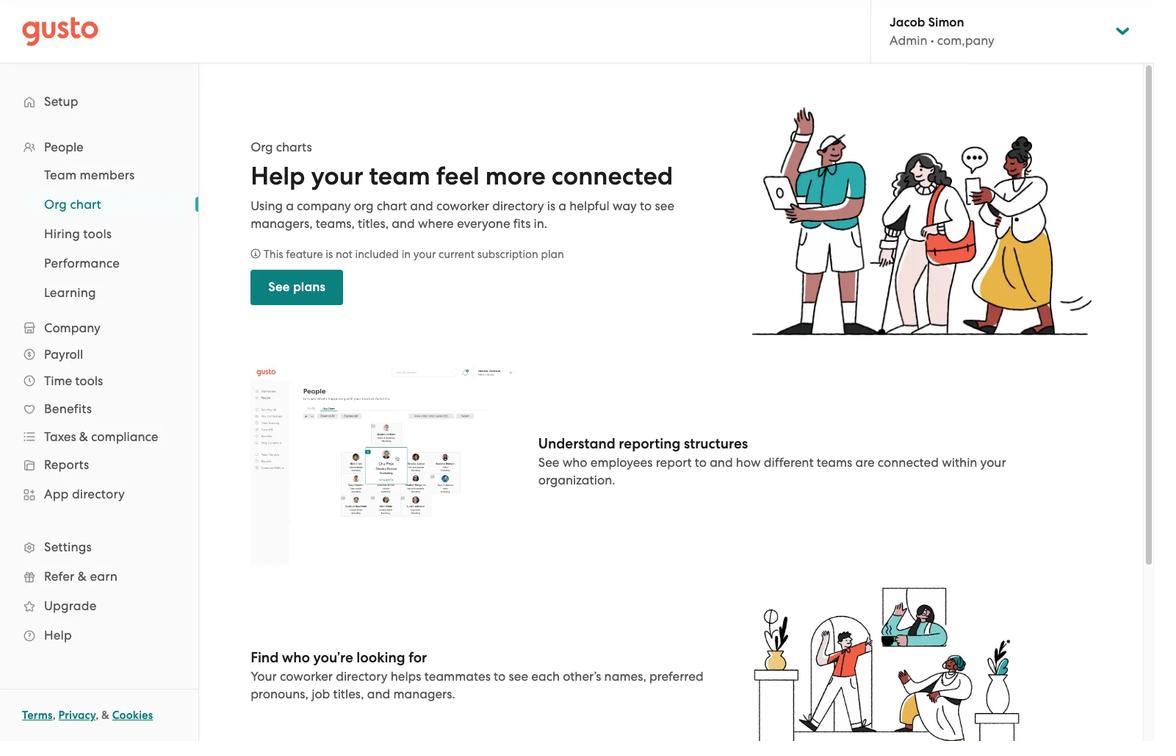 Task type: describe. For each thing, give the bounding box(es) containing it.
helpful
[[570, 198, 610, 213]]

people
[[44, 140, 84, 154]]

hiring
[[44, 226, 80, 241]]

gusto navigation element
[[0, 63, 198, 673]]

com,pany
[[938, 33, 995, 48]]

taxes & compliance
[[44, 429, 158, 444]]

find
[[251, 649, 279, 666]]

org chart link
[[26, 191, 184, 218]]

structures
[[684, 435, 748, 452]]

feature
[[286, 247, 323, 261]]

team members
[[44, 168, 135, 182]]

refer & earn
[[44, 569, 118, 584]]

teammates
[[425, 669, 491, 684]]

connected inside "understand reporting structures see who employees report to and how different teams are connected within your organization."
[[878, 455, 940, 470]]

& for compliance
[[79, 429, 88, 444]]

how
[[737, 455, 761, 470]]

terms
[[22, 709, 53, 722]]

learning link
[[26, 279, 184, 306]]

you're
[[314, 649, 353, 666]]

and inside find who you're looking for your coworker directory helps teammates to see each other's names, preferred pronouns, job titles, and managers.
[[367, 687, 391, 701]]

this feature is not included in your current subscription plan
[[261, 247, 564, 261]]

who inside "understand reporting structures see who employees report to and how different teams are connected within your organization."
[[563, 455, 588, 470]]

preferred
[[650, 669, 704, 684]]

jacob simon admin • com,pany
[[890, 15, 995, 48]]

help inside 'link'
[[44, 628, 72, 643]]

coworker inside find who you're looking for your coworker directory helps teammates to see each other's names, preferred pronouns, job titles, and managers.
[[280, 669, 333, 684]]

payroll
[[44, 347, 83, 362]]

settings
[[44, 540, 92, 554]]

members
[[80, 168, 135, 182]]

& for earn
[[78, 569, 87, 584]]

app
[[44, 487, 69, 501]]

simon
[[929, 15, 965, 30]]

benefits link
[[15, 396, 184, 422]]

for
[[409, 649, 427, 666]]

employees
[[591, 455, 653, 470]]

1 , from the left
[[53, 709, 56, 722]]

tools for hiring tools
[[83, 226, 112, 241]]

charts
[[276, 139, 312, 154]]

team
[[44, 168, 77, 182]]

2 vertical spatial &
[[102, 709, 110, 722]]

help link
[[15, 622, 184, 648]]

taxes
[[44, 429, 76, 444]]

directory inside the gusto navigation element
[[72, 487, 125, 501]]

terms link
[[22, 709, 53, 722]]

titles, inside find who you're looking for your coworker directory helps teammates to see each other's names, preferred pronouns, job titles, and managers.
[[333, 687, 364, 701]]

settings link
[[15, 534, 184, 560]]

earn
[[90, 569, 118, 584]]

within
[[943, 455, 978, 470]]

company
[[297, 198, 351, 213]]

is inside org charts help your team feel more connected using a company org chart and coworker directory is a helpful way to see managers, teams, titles, and where everyone fits in.
[[548, 198, 556, 213]]

setup
[[44, 94, 78, 109]]

help inside org charts help your team feel more connected using a company org chart and coworker directory is a helpful way to see managers, teams, titles, and where everyone fits in.
[[251, 161, 305, 191]]

taxes & compliance button
[[15, 423, 184, 450]]

people button
[[15, 134, 184, 160]]

refer & earn link
[[15, 563, 184, 590]]

your inside "understand reporting structures see who employees report to and how different teams are connected within your organization."
[[981, 455, 1007, 470]]

find who you're looking for your coworker directory helps teammates to see each other's names, preferred pronouns, job titles, and managers.
[[251, 649, 704, 701]]

org for org charts help your team feel more connected using a company org chart and coworker directory is a helpful way to see managers, teams, titles, and where everyone fits in.
[[251, 139, 273, 154]]

different
[[764, 455, 814, 470]]

app directory
[[44, 487, 125, 501]]

team
[[369, 161, 431, 191]]

current
[[439, 247, 475, 261]]

using
[[251, 198, 283, 213]]

upgrade link
[[15, 593, 184, 619]]

performance link
[[26, 250, 184, 276]]

admin
[[890, 33, 928, 48]]

see plans button
[[251, 269, 343, 305]]

see inside org charts help your team feel more connected using a company org chart and coworker directory is a helpful way to see managers, teams, titles, and where everyone fits in.
[[655, 198, 675, 213]]

who inside find who you're looking for your coworker directory helps teammates to see each other's names, preferred pronouns, job titles, and managers.
[[282, 649, 310, 666]]

1 horizontal spatial your
[[414, 247, 436, 261]]

list containing team members
[[0, 160, 198, 307]]

feel
[[437, 161, 480, 191]]

reports link
[[15, 451, 184, 478]]

chart inside org chart link
[[70, 197, 101, 212]]

2 , from the left
[[96, 709, 99, 722]]

company
[[44, 321, 101, 335]]

looking
[[357, 649, 406, 666]]

benefits
[[44, 401, 92, 416]]

pronouns,
[[251, 687, 309, 701]]

learning
[[44, 285, 96, 300]]

not
[[336, 247, 353, 261]]

understand
[[539, 435, 616, 452]]

coworker inside org charts help your team feel more connected using a company org chart and coworker directory is a helpful way to see managers, teams, titles, and where everyone fits in.
[[437, 198, 490, 213]]

plans
[[293, 279, 326, 294]]

where
[[418, 216, 454, 230]]

compliance
[[91, 429, 158, 444]]

see inside find who you're looking for your coworker directory helps teammates to see each other's names, preferred pronouns, job titles, and managers.
[[509, 669, 529, 684]]

list containing people
[[0, 134, 198, 650]]

privacy
[[58, 709, 96, 722]]

directory inside find who you're looking for your coworker directory helps teammates to see each other's names, preferred pronouns, job titles, and managers.
[[336, 669, 388, 684]]

fits
[[514, 216, 531, 230]]

cookies button
[[112, 707, 153, 724]]

team members link
[[26, 162, 184, 188]]



Task type: vqa. For each thing, say whether or not it's contained in the screenshot.
learning on the top left of page
yes



Task type: locate. For each thing, give the bounding box(es) containing it.
0 horizontal spatial your
[[311, 161, 364, 191]]

0 horizontal spatial directory
[[72, 487, 125, 501]]

upgrade
[[44, 598, 97, 613]]

1 horizontal spatial see
[[655, 198, 675, 213]]

1 horizontal spatial directory
[[336, 669, 388, 684]]

to inside find who you're looking for your coworker directory helps teammates to see each other's names, preferred pronouns, job titles, and managers.
[[494, 669, 506, 684]]

see inside button
[[268, 279, 290, 294]]

chart inside org charts help your team feel more connected using a company org chart and coworker directory is a helpful way to see managers, teams, titles, and where everyone fits in.
[[377, 198, 407, 213]]

see inside "understand reporting structures see who employees report to and how different teams are connected within your organization."
[[539, 455, 560, 470]]

your right in
[[414, 247, 436, 261]]

see left plans
[[268, 279, 290, 294]]

0 vertical spatial directory
[[493, 198, 544, 213]]

0 vertical spatial see
[[268, 279, 290, 294]]

0 vertical spatial see
[[655, 198, 675, 213]]

to right 'teammates'
[[494, 669, 506, 684]]

help down upgrade in the left bottom of the page
[[44, 628, 72, 643]]

see
[[268, 279, 290, 294], [539, 455, 560, 470]]

org inside the gusto navigation element
[[44, 197, 67, 212]]

2 horizontal spatial directory
[[493, 198, 544, 213]]

is up in.
[[548, 198, 556, 213]]

everyone
[[457, 216, 511, 230]]

to down structures
[[695, 455, 707, 470]]

1 horizontal spatial to
[[640, 198, 652, 213]]

org charts help your team feel more connected using a company org chart and coworker directory is a helpful way to see managers, teams, titles, and where everyone fits in.
[[251, 139, 675, 230]]

1 vertical spatial who
[[282, 649, 310, 666]]

home image
[[22, 17, 99, 46]]

0 horizontal spatial coworker
[[280, 669, 333, 684]]

1 vertical spatial to
[[695, 455, 707, 470]]

1 horizontal spatial ,
[[96, 709, 99, 722]]

1 horizontal spatial org
[[251, 139, 273, 154]]

, left privacy on the left of the page
[[53, 709, 56, 722]]

& left cookies
[[102, 709, 110, 722]]

2 vertical spatial to
[[494, 669, 506, 684]]

way
[[613, 198, 637, 213]]

1 vertical spatial tools
[[75, 373, 103, 388]]

1 vertical spatial your
[[414, 247, 436, 261]]

0 vertical spatial tools
[[83, 226, 112, 241]]

org chart
[[44, 197, 101, 212]]

plan
[[541, 247, 564, 261]]

1 vertical spatial directory
[[72, 487, 125, 501]]

performance
[[44, 256, 120, 271]]

0 vertical spatial coworker
[[437, 198, 490, 213]]

1 list from the top
[[0, 134, 198, 650]]

your up company
[[311, 161, 364, 191]]

org inside org charts help your team feel more connected using a company org chart and coworker directory is a helpful way to see managers, teams, titles, and where everyone fits in.
[[251, 139, 273, 154]]

is
[[548, 198, 556, 213], [326, 247, 333, 261]]

understand reporting structures see who employees report to and how different teams are connected within your organization.
[[539, 435, 1007, 487]]

org
[[354, 198, 374, 213]]

tools for time tools
[[75, 373, 103, 388]]

each
[[532, 669, 560, 684]]

1 horizontal spatial see
[[539, 455, 560, 470]]

0 vertical spatial is
[[548, 198, 556, 213]]

and up in
[[392, 216, 415, 230]]

1 vertical spatial connected
[[878, 455, 940, 470]]

other's
[[563, 669, 602, 684]]

& right taxes
[[79, 429, 88, 444]]

0 vertical spatial titles,
[[358, 216, 389, 230]]

, left cookies 'button'
[[96, 709, 99, 722]]

directory inside org charts help your team feel more connected using a company org chart and coworker directory is a helpful way to see managers, teams, titles, and where everyone fits in.
[[493, 198, 544, 213]]

and inside "understand reporting structures see who employees report to and how different teams are connected within your organization."
[[710, 455, 733, 470]]

see right way
[[655, 198, 675, 213]]

a up managers,
[[286, 198, 294, 213]]

time tools
[[44, 373, 103, 388]]

0 horizontal spatial see
[[509, 669, 529, 684]]

refer
[[44, 569, 75, 584]]

privacy link
[[58, 709, 96, 722]]

reporting
[[619, 435, 681, 452]]

0 vertical spatial org
[[251, 139, 273, 154]]

setup link
[[15, 88, 184, 115]]

connected inside org charts help your team feel more connected using a company org chart and coworker directory is a helpful way to see managers, teams, titles, and where everyone fits in.
[[552, 161, 674, 191]]

1 horizontal spatial a
[[559, 198, 567, 213]]

org for org chart
[[44, 197, 67, 212]]

hiring tools link
[[26, 221, 184, 247]]

2 horizontal spatial to
[[695, 455, 707, 470]]

0 vertical spatial to
[[640, 198, 652, 213]]

0 horizontal spatial who
[[282, 649, 310, 666]]

time
[[44, 373, 72, 388]]

0 horizontal spatial to
[[494, 669, 506, 684]]

0 horizontal spatial connected
[[552, 161, 674, 191]]

tools up performance link
[[83, 226, 112, 241]]

1 horizontal spatial who
[[563, 455, 588, 470]]

managers,
[[251, 216, 313, 230]]

job
[[312, 687, 330, 701]]

names,
[[605, 669, 647, 684]]

2 list from the top
[[0, 160, 198, 307]]

app directory link
[[15, 481, 184, 507]]

time tools button
[[15, 368, 184, 394]]

org down team
[[44, 197, 67, 212]]

org chart screen image
[[251, 365, 517, 564]]

2 a from the left
[[559, 198, 567, 213]]

tools inside 'link'
[[83, 226, 112, 241]]

organization.
[[539, 473, 616, 487]]

help up using
[[251, 161, 305, 191]]

titles, down org
[[358, 216, 389, 230]]

1 a from the left
[[286, 198, 294, 213]]

your
[[311, 161, 364, 191], [414, 247, 436, 261], [981, 455, 1007, 470]]

titles, inside org charts help your team feel more connected using a company org chart and coworker directory is a helpful way to see managers, teams, titles, and where everyone fits in.
[[358, 216, 389, 230]]

managers.
[[394, 687, 456, 701]]

coworker up job
[[280, 669, 333, 684]]

2 vertical spatial directory
[[336, 669, 388, 684]]

in.
[[534, 216, 548, 230]]

2 horizontal spatial your
[[981, 455, 1007, 470]]

directory down the reports link
[[72, 487, 125, 501]]

your inside org charts help your team feel more connected using a company org chart and coworker directory is a helpful way to see managers, teams, titles, and where everyone fits in.
[[311, 161, 364, 191]]

directory
[[493, 198, 544, 213], [72, 487, 125, 501], [336, 669, 388, 684]]

is left not
[[326, 247, 333, 261]]

0 vertical spatial connected
[[552, 161, 674, 191]]

1 vertical spatial is
[[326, 247, 333, 261]]

connected up way
[[552, 161, 674, 191]]

titles, right job
[[333, 687, 364, 701]]

reports
[[44, 457, 89, 472]]

in
[[402, 247, 411, 261]]

org
[[251, 139, 273, 154], [44, 197, 67, 212]]

1 vertical spatial help
[[44, 628, 72, 643]]

coworker up everyone
[[437, 198, 490, 213]]

your
[[251, 669, 277, 684]]

&
[[79, 429, 88, 444], [78, 569, 87, 584], [102, 709, 110, 722]]

and down looking
[[367, 687, 391, 701]]

chart down the team members
[[70, 197, 101, 212]]

helps
[[391, 669, 422, 684]]

are
[[856, 455, 875, 470]]

1 horizontal spatial help
[[251, 161, 305, 191]]

1 horizontal spatial coworker
[[437, 198, 490, 213]]

chart
[[70, 197, 101, 212], [377, 198, 407, 213]]

connected
[[552, 161, 674, 191], [878, 455, 940, 470]]

connected right are
[[878, 455, 940, 470]]

subscription
[[478, 247, 539, 261]]

see left each
[[509, 669, 529, 684]]

hiring tools
[[44, 226, 112, 241]]

who
[[563, 455, 588, 470], [282, 649, 310, 666]]

1 horizontal spatial connected
[[878, 455, 940, 470]]

1 vertical spatial &
[[78, 569, 87, 584]]

1 vertical spatial see
[[509, 669, 529, 684]]

coworker
[[437, 198, 490, 213], [280, 669, 333, 684]]

chart right org
[[377, 198, 407, 213]]

tools down payroll dropdown button
[[75, 373, 103, 388]]

org left 'charts'
[[251, 139, 273, 154]]

to inside org charts help your team feel more connected using a company org chart and coworker directory is a helpful way to see managers, teams, titles, and where everyone fits in.
[[640, 198, 652, 213]]

1 vertical spatial coworker
[[280, 669, 333, 684]]

included
[[355, 247, 399, 261]]

1 vertical spatial org
[[44, 197, 67, 212]]

,
[[53, 709, 56, 722], [96, 709, 99, 722]]

payroll button
[[15, 341, 184, 368]]

•
[[931, 33, 935, 48]]

teams,
[[316, 216, 355, 230]]

a
[[286, 198, 294, 213], [559, 198, 567, 213]]

& inside dropdown button
[[79, 429, 88, 444]]

and
[[410, 198, 434, 213], [392, 216, 415, 230], [710, 455, 733, 470], [367, 687, 391, 701]]

1 horizontal spatial chart
[[377, 198, 407, 213]]

who up the organization.
[[563, 455, 588, 470]]

0 horizontal spatial ,
[[53, 709, 56, 722]]

to right way
[[640, 198, 652, 213]]

company button
[[15, 315, 184, 341]]

teams
[[817, 455, 853, 470]]

0 horizontal spatial see
[[268, 279, 290, 294]]

0 horizontal spatial is
[[326, 247, 333, 261]]

2 vertical spatial your
[[981, 455, 1007, 470]]

this
[[264, 247, 284, 261]]

your right the within
[[981, 455, 1007, 470]]

cookies
[[112, 709, 153, 722]]

see
[[655, 198, 675, 213], [509, 669, 529, 684]]

and up where
[[410, 198, 434, 213]]

0 vertical spatial who
[[563, 455, 588, 470]]

tools
[[83, 226, 112, 241], [75, 373, 103, 388]]

terms , privacy , & cookies
[[22, 709, 153, 722]]

0 horizontal spatial org
[[44, 197, 67, 212]]

who right find
[[282, 649, 310, 666]]

see up the organization.
[[539, 455, 560, 470]]

directory down looking
[[336, 669, 388, 684]]

directory up fits
[[493, 198, 544, 213]]

0 horizontal spatial chart
[[70, 197, 101, 212]]

1 vertical spatial titles,
[[333, 687, 364, 701]]

0 horizontal spatial help
[[44, 628, 72, 643]]

0 vertical spatial help
[[251, 161, 305, 191]]

see plans
[[268, 279, 326, 294]]

1 horizontal spatial is
[[548, 198, 556, 213]]

0 vertical spatial your
[[311, 161, 364, 191]]

& left earn
[[78, 569, 87, 584]]

0 vertical spatial &
[[79, 429, 88, 444]]

to inside "understand reporting structures see who employees report to and how different teams are connected within your organization."
[[695, 455, 707, 470]]

a left helpful
[[559, 198, 567, 213]]

tools inside dropdown button
[[75, 373, 103, 388]]

and down structures
[[710, 455, 733, 470]]

0 horizontal spatial a
[[286, 198, 294, 213]]

list
[[0, 134, 198, 650], [0, 160, 198, 307]]

1 vertical spatial see
[[539, 455, 560, 470]]



